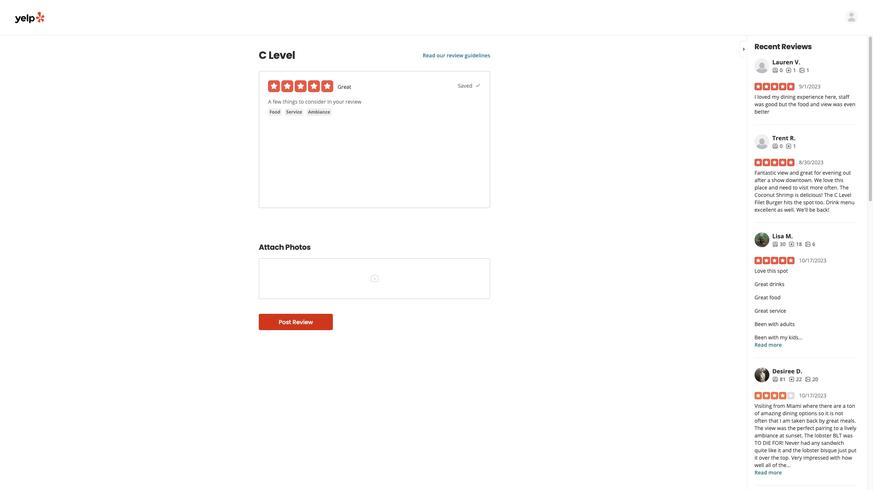 Task type: vqa. For each thing, say whether or not it's contained in the screenshot.
to…"
no



Task type: describe. For each thing, give the bounding box(es) containing it.
read inside visiting from miami where there are a ton of amazing dining options so it is not often that i am taken back by great meals. the view was the perfect pairing to a lively ambiance at sunset. the lobster blt was to die for! never had any sandwich quite like it and the lobster bisque just put it over the top. very impressed with how well all of the… read more
[[755, 469, 767, 476]]

8/30/2023
[[799, 159, 824, 166]]

great for great service
[[755, 307, 768, 314]]

1 inside photos element
[[806, 67, 809, 74]]

often
[[755, 417, 767, 424]]

your
[[333, 98, 344, 105]]

desiree d.
[[772, 367, 802, 375]]

reviews element for d.
[[789, 376, 802, 383]]

out
[[843, 169, 851, 176]]

adults
[[780, 321, 795, 328]]

few
[[273, 98, 281, 105]]

0 for lauren
[[780, 67, 783, 74]]

photo of lauren v. image
[[755, 58, 769, 73]]

16 photos v2 image for v.
[[799, 67, 805, 73]]

we'll
[[796, 206, 808, 213]]

1 vertical spatial it
[[778, 447, 781, 454]]

we
[[814, 177, 822, 184]]

2 horizontal spatial it
[[825, 410, 829, 417]]

food inside i loved my dining experience here, staff was good but the food and view was even better
[[798, 101, 809, 108]]

great for great drinks
[[755, 281, 768, 288]]

lively
[[844, 425, 856, 432]]

more inside fantastic view and great for evening out after a show downtown.  we love this place and need to visit more often.  the coconut shrimp is delicious!  the c level filet burger hits the spot too.  drink menu excellent as well.  we'll be back!
[[810, 184, 823, 191]]

back!
[[817, 206, 829, 213]]

fantastic
[[755, 169, 776, 176]]

delicious!
[[800, 191, 823, 198]]

how
[[842, 454, 852, 461]]

the down often.
[[824, 191, 833, 198]]

read our review guidelines link
[[423, 52, 490, 59]]

10/17/2023 for desiree d.
[[799, 392, 827, 399]]

after
[[755, 177, 766, 184]]

photo of lisa m. image
[[755, 233, 769, 247]]

0 vertical spatial of
[[755, 410, 759, 417]]

16 friends v2 image
[[772, 241, 778, 247]]

my for kids…
[[780, 334, 787, 341]]

better
[[755, 108, 769, 115]]

read more button for desiree d.
[[755, 469, 782, 477]]

burger
[[766, 199, 782, 206]]

0 vertical spatial lobster
[[815, 432, 832, 439]]

i inside i loved my dining experience here, staff was good but the food and view was even better
[[755, 93, 756, 100]]

menu
[[840, 199, 855, 206]]

and inside i loved my dining experience here, staff was good but the food and view was even better
[[810, 101, 820, 108]]

1 horizontal spatial review
[[447, 52, 463, 59]]

m.
[[786, 232, 793, 240]]

great food
[[755, 294, 781, 301]]

attach photos image
[[370, 274, 379, 283]]

good
[[765, 101, 778, 108]]

r.
[[790, 134, 796, 142]]

from
[[773, 402, 785, 409]]

service
[[769, 307, 786, 314]]

review
[[293, 318, 313, 326]]

this inside fantastic view and great for evening out after a show downtown.  we love this place and need to visit more often.  the coconut shrimp is delicious!  the c level filet burger hits the spot too.  drink menu excellent as well.  we'll be back!
[[835, 177, 843, 184]]

the…
[[779, 462, 791, 469]]

0 horizontal spatial this
[[767, 267, 776, 274]]

friends element for lauren
[[772, 67, 783, 74]]

i loved my dining experience here, staff was good but the food and view was even better
[[755, 93, 855, 115]]

10/17/2023 for lisa m.
[[799, 257, 827, 264]]

0 horizontal spatial spot
[[777, 267, 788, 274]]

to inside fantastic view and great for evening out after a show downtown.  we love this place and need to visit more often.  the coconut shrimp is delicious!  the c level filet burger hits the spot too.  drink menu excellent as well.  we'll be back!
[[793, 184, 798, 191]]

downtown.
[[786, 177, 813, 184]]

a inside fantastic view and great for evening out after a show downtown.  we love this place and need to visit more often.  the coconut shrimp is delicious!  the c level filet burger hits the spot too.  drink menu excellent as well.  we'll be back!
[[767, 177, 770, 184]]

are
[[834, 402, 841, 409]]

was up the at
[[777, 425, 786, 432]]

loved
[[757, 93, 770, 100]]

been with my kids…
[[755, 334, 803, 341]]

miami
[[786, 402, 801, 409]]

visit
[[799, 184, 809, 191]]

often.
[[824, 184, 838, 191]]

c inside fantastic view and great for evening out after a show downtown.  we love this place and need to visit more often.  the coconut shrimp is delicious!  the c level filet burger hits the spot too.  drink menu excellent as well.  we'll be back!
[[834, 191, 838, 198]]

fantastic view and great for evening out after a show downtown.  we love this place and need to visit more often.  the coconut shrimp is delicious!  the c level filet burger hits the spot too.  drink menu excellent as well.  we'll be back!
[[755, 169, 855, 213]]

our
[[437, 52, 445, 59]]

ambiance
[[755, 432, 778, 439]]

2 vertical spatial a
[[840, 425, 843, 432]]

die
[[763, 439, 771, 447]]

0 horizontal spatial review
[[346, 98, 361, 105]]

very
[[791, 454, 802, 461]]

hits
[[784, 199, 793, 206]]

a
[[268, 98, 271, 105]]

guidelines
[[465, 52, 490, 59]]

great service
[[755, 307, 786, 314]]

photos element for lisa m.
[[805, 241, 815, 248]]

the up very
[[793, 447, 801, 454]]

there
[[819, 402, 832, 409]]

dining inside visiting from miami where there are a ton of amazing dining options so it is not often that i am taken back by great meals. the view was the perfect pairing to a lively ambiance at sunset. the lobster blt was to die for! never had any sandwich quite like it and the lobster bisque just put it over the top. very impressed with how well all of the… read more
[[782, 410, 798, 417]]

drinks
[[769, 281, 784, 288]]

as
[[777, 206, 783, 213]]

ambiance
[[308, 109, 330, 115]]

a few things to consider in your review
[[268, 98, 361, 105]]

photo of trent r. image
[[755, 134, 769, 149]]

even
[[844, 101, 855, 108]]

consider
[[305, 98, 326, 105]]

30
[[780, 241, 786, 248]]

love
[[755, 267, 766, 274]]

attach
[[259, 242, 284, 253]]

photos element for desiree d.
[[805, 376, 818, 383]]

v.
[[795, 58, 800, 66]]

visiting from miami where there are a ton of amazing dining options so it is not often that i am taken back by great meals. the view was the perfect pairing to a lively ambiance at sunset. the lobster blt was to die for! never had any sandwich quite like it and the lobster bisque just put it over the top. very impressed with how well all of the… read more
[[755, 402, 856, 476]]

put
[[848, 447, 856, 454]]

c level
[[259, 48, 295, 63]]

filet
[[755, 199, 765, 206]]

and inside visiting from miami where there are a ton of amazing dining options so it is not often that i am taken back by great meals. the view was the perfect pairing to a lively ambiance at sunset. the lobster blt was to die for! never had any sandwich quite like it and the lobster bisque just put it over the top. very impressed with how well all of the… read more
[[782, 447, 792, 454]]

great inside visiting from miami where there are a ton of amazing dining options so it is not often that i am taken back by great meals. the view was the perfect pairing to a lively ambiance at sunset. the lobster blt was to die for! never had any sandwich quite like it and the lobster bisque just put it over the top. very impressed with how well all of the… read more
[[826, 417, 839, 424]]

view inside visiting from miami where there are a ton of amazing dining options so it is not often that i am taken back by great meals. the view was the perfect pairing to a lively ambiance at sunset. the lobster blt was to die for! never had any sandwich quite like it and the lobster bisque just put it over the top. very impressed with how well all of the… read more
[[765, 425, 776, 432]]

reviews element for m.
[[789, 241, 802, 248]]

recent
[[755, 41, 780, 52]]

attach photos
[[259, 242, 311, 253]]

0 vertical spatial c
[[259, 48, 267, 63]]

lisa m.
[[772, 232, 793, 240]]

6
[[812, 241, 815, 248]]

16 friends v2 image for lauren v.
[[772, 67, 778, 73]]

so
[[818, 410, 824, 417]]

never
[[785, 439, 799, 447]]

friends element for lisa
[[772, 241, 786, 248]]

and up 'downtown.'
[[790, 169, 799, 176]]

friends element for desiree
[[772, 376, 786, 383]]

16 checkmark v2 image
[[475, 83, 481, 89]]

place
[[755, 184, 767, 191]]

0 for trent
[[780, 143, 783, 150]]

too.
[[815, 199, 825, 206]]

view inside i loved my dining experience here, staff was good but the food and view was even better
[[821, 101, 832, 108]]

quite
[[755, 447, 767, 454]]

drink
[[826, 199, 839, 206]]

1 vertical spatial lobster
[[802, 447, 819, 454]]

need
[[779, 184, 791, 191]]

my for dining
[[772, 93, 779, 100]]

at
[[780, 432, 784, 439]]

saved
[[458, 82, 475, 89]]



Task type: locate. For each thing, give the bounding box(es) containing it.
my
[[772, 93, 779, 100], [780, 334, 787, 341]]

0 vertical spatial level
[[269, 48, 295, 63]]

2 vertical spatial 16 friends v2 image
[[772, 376, 778, 382]]

16 photos v2 image down v.
[[799, 67, 805, 73]]

10/17/2023 down 6
[[799, 257, 827, 264]]

0 vertical spatial 16 review v2 image
[[786, 143, 792, 149]]

2 vertical spatial 16 photos v2 image
[[805, 376, 811, 382]]

more inside visiting from miami where there are a ton of amazing dining options so it is not often that i am taken back by great meals. the view was the perfect pairing to a lively ambiance at sunset. the lobster blt was to die for! never had any sandwich quite like it and the lobster bisque just put it over the top. very impressed with how well all of the… read more
[[768, 469, 782, 476]]

photos element right '18'
[[805, 241, 815, 248]]

to
[[755, 439, 761, 447]]

16 review v2 image left '18'
[[789, 241, 795, 247]]

1 horizontal spatial this
[[835, 177, 843, 184]]

great inside fantastic view and great for evening out after a show downtown.  we love this place and need to visit more often.  the coconut shrimp is delicious!  the c level filet burger hits the spot too.  drink menu excellent as well.  we'll be back!
[[800, 169, 813, 176]]

0
[[780, 67, 783, 74], [780, 143, 783, 150]]

1 vertical spatial 10/17/2023
[[799, 392, 827, 399]]

16 friends v2 image
[[772, 67, 778, 73], [772, 143, 778, 149], [772, 376, 778, 382]]

1 friends element from the top
[[772, 67, 783, 74]]

0 vertical spatial read
[[423, 52, 435, 59]]

0 horizontal spatial to
[[299, 98, 304, 105]]

friends element down trent
[[772, 143, 783, 150]]

great down great drinks
[[755, 294, 768, 301]]

3 16 friends v2 image from the top
[[772, 376, 778, 382]]

0 horizontal spatial view
[[765, 425, 776, 432]]

1 horizontal spatial to
[[793, 184, 798, 191]]

post
[[279, 318, 291, 326]]

the inside fantastic view and great for evening out after a show downtown.  we love this place and need to visit more often.  the coconut shrimp is delicious!  the c level filet burger hits the spot too.  drink menu excellent as well.  we'll be back!
[[794, 199, 802, 206]]

1 vertical spatial great
[[826, 417, 839, 424]]

top.
[[780, 454, 790, 461]]

1 horizontal spatial it
[[778, 447, 781, 454]]

friends element
[[772, 67, 783, 74], [772, 143, 783, 150], [772, 241, 786, 248], [772, 376, 786, 383]]

back
[[807, 417, 818, 424]]

i left am
[[780, 417, 781, 424]]

1 horizontal spatial great
[[826, 417, 839, 424]]

the down perfect
[[804, 432, 813, 439]]

2 16 friends v2 image from the top
[[772, 143, 778, 149]]

16 review v2 image
[[786, 143, 792, 149], [789, 241, 795, 247], [789, 376, 795, 382]]

2 vertical spatial 5 star rating image
[[755, 257, 795, 264]]

0 vertical spatial 16 photos v2 image
[[799, 67, 805, 73]]

been for been with adults
[[755, 321, 767, 328]]

view down that
[[765, 425, 776, 432]]

2 0 from the top
[[780, 143, 783, 150]]

1 vertical spatial 16 review v2 image
[[789, 241, 795, 247]]

c level link
[[259, 48, 405, 63]]

dining up am
[[782, 410, 798, 417]]

0 vertical spatial great
[[800, 169, 813, 176]]

in
[[327, 98, 332, 105]]

1 vertical spatial review
[[346, 98, 361, 105]]

with down great service
[[768, 321, 779, 328]]

great up your
[[338, 83, 351, 90]]

excellent
[[755, 206, 776, 213]]

am
[[783, 417, 790, 424]]

2 read more button from the top
[[755, 469, 782, 477]]

4 friends element from the top
[[772, 376, 786, 383]]

sunset.
[[786, 432, 803, 439]]

read more button
[[755, 341, 782, 349], [755, 469, 782, 477]]

friends element containing 30
[[772, 241, 786, 248]]

0 vertical spatial 5 star rating image
[[755, 83, 795, 90]]

and down show on the right of the page
[[769, 184, 778, 191]]

1 vertical spatial to
[[793, 184, 798, 191]]

that
[[769, 417, 778, 424]]

1 horizontal spatial i
[[780, 417, 781, 424]]

0 vertical spatial review
[[447, 52, 463, 59]]

photos element
[[799, 67, 809, 74], [805, 241, 815, 248], [805, 376, 818, 383]]

1 5 star rating image from the top
[[755, 83, 795, 90]]

had
[[801, 439, 810, 447]]

view up show on the right of the page
[[777, 169, 788, 176]]

it right the like
[[778, 447, 781, 454]]

reviews element down m.
[[789, 241, 802, 248]]

1 up 9/1/2023
[[806, 67, 809, 74]]

0 vertical spatial it
[[825, 410, 829, 417]]

photos
[[285, 242, 311, 253]]

2 vertical spatial to
[[834, 425, 839, 432]]

1 vertical spatial view
[[777, 169, 788, 176]]

more down been with my kids…
[[768, 341, 782, 348]]

0 vertical spatial been
[[755, 321, 767, 328]]

over
[[759, 454, 770, 461]]

well
[[755, 462, 764, 469]]

1 0 from the top
[[780, 67, 783, 74]]

with inside visiting from miami where there are a ton of amazing dining options so it is not often that i am taken back by great meals. the view was the perfect pairing to a lively ambiance at sunset. the lobster blt was to die for! never had any sandwich quite like it and the lobster bisque just put it over the top. very impressed with how well all of the… read more
[[830, 454, 840, 461]]

level up menu
[[839, 191, 851, 198]]

read more button down the all
[[755, 469, 782, 477]]

0 vertical spatial i
[[755, 93, 756, 100]]

1 read more button from the top
[[755, 341, 782, 349]]

0 down trent
[[780, 143, 783, 150]]

the down 'often'
[[755, 425, 764, 432]]

2 vertical spatial read
[[755, 469, 767, 476]]

16 photos v2 image left 6
[[805, 241, 811, 247]]

5 star rating image for trent r.
[[755, 159, 795, 166]]

was up better
[[755, 101, 764, 108]]

with for my
[[768, 334, 779, 341]]

ton
[[847, 402, 855, 409]]

reviews element
[[786, 67, 796, 74], [786, 143, 796, 150], [789, 241, 802, 248], [789, 376, 802, 383]]

well.
[[784, 206, 795, 213]]

0 vertical spatial 16 friends v2 image
[[772, 67, 778, 73]]

been for been with my kids…
[[755, 334, 767, 341]]

None radio
[[268, 80, 280, 92], [295, 80, 307, 92], [268, 80, 280, 92], [295, 80, 307, 92]]

3 5 star rating image from the top
[[755, 257, 795, 264]]

and up top.
[[782, 447, 792, 454]]

of up 'often'
[[755, 410, 759, 417]]

i inside visiting from miami where there are a ton of amazing dining options so it is not often that i am taken back by great meals. the view was the perfect pairing to a lively ambiance at sunset. the lobster blt was to die for! never had any sandwich quite like it and the lobster bisque just put it over the top. very impressed with how well all of the… read more
[[780, 417, 781, 424]]

1 vertical spatial 16 friends v2 image
[[772, 143, 778, 149]]

1 vertical spatial read
[[755, 341, 767, 348]]

1 vertical spatial food
[[769, 294, 781, 301]]

1 vertical spatial 0
[[780, 143, 783, 150]]

read left our
[[423, 52, 435, 59]]

reviews element down d. at bottom right
[[789, 376, 802, 383]]

1 for r.
[[793, 143, 796, 150]]

1 horizontal spatial is
[[830, 410, 834, 417]]

5 star rating image for lisa m.
[[755, 257, 795, 264]]

1 vertical spatial my
[[780, 334, 787, 341]]

the up we'll
[[794, 199, 802, 206]]

0 vertical spatial with
[[768, 321, 779, 328]]

read more button down been with my kids…
[[755, 341, 782, 349]]

5 star rating image
[[755, 83, 795, 90], [755, 159, 795, 166], [755, 257, 795, 264]]

great for great food
[[755, 294, 768, 301]]

16 review v2 image for d.
[[789, 376, 795, 382]]

this down evening
[[835, 177, 843, 184]]

reviews element for r.
[[786, 143, 796, 150]]

to down 'downtown.'
[[793, 184, 798, 191]]

2 vertical spatial 16 review v2 image
[[789, 376, 795, 382]]

16 review v2 image for m.
[[789, 241, 795, 247]]

2 horizontal spatial to
[[834, 425, 839, 432]]

1 horizontal spatial c
[[834, 191, 838, 198]]

16 review v2 image for r.
[[786, 143, 792, 149]]

reviews element down r.
[[786, 143, 796, 150]]

5 star rating image up loved
[[755, 83, 795, 90]]

like
[[768, 447, 777, 454]]

to inside visiting from miami where there are a ton of amazing dining options so it is not often that i am taken back by great meals. the view was the perfect pairing to a lively ambiance at sunset. the lobster blt was to die for! never had any sandwich quite like it and the lobster bisque just put it over the top. very impressed with how well all of the… read more
[[834, 425, 839, 432]]

1 vertical spatial been
[[755, 334, 767, 341]]

for
[[814, 169, 821, 176]]

16 review v2 image
[[786, 67, 792, 73]]

16 photos v2 image for d.
[[805, 376, 811, 382]]

photos element for lauren v.
[[799, 67, 809, 74]]

is left not
[[830, 410, 834, 417]]

0 vertical spatial to
[[299, 98, 304, 105]]

friends element for trent
[[772, 143, 783, 150]]

1 right 16 review v2 image
[[793, 67, 796, 74]]

0 horizontal spatial c
[[259, 48, 267, 63]]

lauren v.
[[772, 58, 800, 66]]

desiree
[[772, 367, 795, 375]]

2 been from the top
[[755, 334, 767, 341]]

with down bisque
[[830, 454, 840, 461]]

1 horizontal spatial level
[[839, 191, 851, 198]]

coconut
[[755, 191, 775, 198]]

review
[[447, 52, 463, 59], [346, 98, 361, 105]]

1 down r.
[[793, 143, 796, 150]]

1 vertical spatial a
[[843, 402, 846, 409]]

2 vertical spatial more
[[768, 469, 782, 476]]

been with adults
[[755, 321, 795, 328]]

0 horizontal spatial of
[[755, 410, 759, 417]]

the
[[788, 101, 796, 108], [794, 199, 802, 206], [788, 425, 796, 432], [793, 447, 801, 454], [771, 454, 779, 461]]

kids…
[[789, 334, 803, 341]]

1 horizontal spatial of
[[772, 462, 777, 469]]

trent r.
[[772, 134, 796, 142]]

1 vertical spatial read more button
[[755, 469, 782, 477]]

lobster down any
[[802, 447, 819, 454]]

friends element down lisa
[[772, 241, 786, 248]]

is right shrimp
[[795, 191, 799, 198]]

0 left 16 review v2 image
[[780, 67, 783, 74]]

0 vertical spatial view
[[821, 101, 832, 108]]

0 vertical spatial a
[[767, 177, 770, 184]]

reviews element down lauren v.
[[786, 67, 796, 74]]

0 vertical spatial read more button
[[755, 341, 782, 349]]

my left kids…
[[780, 334, 787, 341]]

0 vertical spatial food
[[798, 101, 809, 108]]

great down "great food"
[[755, 307, 768, 314]]

photos element right 22
[[805, 376, 818, 383]]

1 for v.
[[793, 67, 796, 74]]

None radio
[[281, 80, 293, 92], [308, 80, 320, 92], [321, 80, 333, 92], [281, 80, 293, 92], [308, 80, 320, 92], [321, 80, 333, 92]]

things
[[283, 98, 298, 105]]

friends element down "lauren"
[[772, 67, 783, 74]]

photos element containing 6
[[805, 241, 815, 248]]

1 vertical spatial 5 star rating image
[[755, 159, 795, 166]]

photos element containing 20
[[805, 376, 818, 383]]

the right the but
[[788, 101, 796, 108]]

love this spot
[[755, 267, 788, 274]]

i
[[755, 93, 756, 100], [780, 417, 781, 424]]

pairing
[[816, 425, 832, 432]]

1 horizontal spatial my
[[780, 334, 787, 341]]

my inside i loved my dining experience here, staff was good but the food and view was even better
[[772, 93, 779, 100]]

5 star rating image up love this spot
[[755, 257, 795, 264]]

food down experience
[[798, 101, 809, 108]]

read
[[423, 52, 435, 59], [755, 341, 767, 348], [755, 469, 767, 476]]

18
[[796, 241, 802, 248]]

22
[[796, 376, 802, 383]]

photo of desiree d. image
[[755, 368, 769, 382]]

but
[[779, 101, 787, 108]]

food down drinks
[[769, 294, 781, 301]]

close sidebar icon image
[[741, 46, 747, 52], [741, 46, 747, 52]]

0 horizontal spatial great
[[800, 169, 813, 176]]

1 16 friends v2 image from the top
[[772, 67, 778, 73]]

the right often.
[[840, 184, 849, 191]]

more down the all
[[768, 469, 782, 476]]

1 vertical spatial is
[[830, 410, 834, 417]]

4 star rating image
[[755, 392, 795, 400]]

to right things at the left top
[[299, 98, 304, 105]]

1 10/17/2023 from the top
[[799, 257, 827, 264]]

1 horizontal spatial food
[[798, 101, 809, 108]]

reviews element containing 18
[[789, 241, 802, 248]]

just
[[838, 447, 847, 454]]

is inside visiting from miami where there are a ton of amazing dining options so it is not often that i am taken back by great meals. the view was the perfect pairing to a lively ambiance at sunset. the lobster blt was to die for! never had any sandwich quite like it and the lobster bisque just put it over the top. very impressed with how well all of the… read more
[[830, 410, 834, 417]]

the inside i loved my dining experience here, staff was good but the food and view was even better
[[788, 101, 796, 108]]

16 friends v2 image for trent r.
[[772, 143, 778, 149]]

16 friends v2 image left 81
[[772, 376, 778, 382]]

16 review v2 image down r.
[[786, 143, 792, 149]]

rating element
[[268, 80, 333, 92]]

great for great
[[338, 83, 351, 90]]

1 vertical spatial c
[[834, 191, 838, 198]]

1 vertical spatial of
[[772, 462, 777, 469]]

spot inside fantastic view and great for evening out after a show downtown.  we love this place and need to visit more often.  the coconut shrimp is delicious!  the c level filet burger hits the spot too.  drink menu excellent as well.  we'll be back!
[[803, 199, 814, 206]]

it right so
[[825, 410, 829, 417]]

1 vertical spatial with
[[768, 334, 779, 341]]

16 review v2 image left 22
[[789, 376, 795, 382]]

16 photos v2 image
[[799, 67, 805, 73], [805, 241, 811, 247], [805, 376, 811, 382]]

with for adults
[[768, 321, 779, 328]]

spot up drinks
[[777, 267, 788, 274]]

read more
[[755, 341, 782, 348]]

the down the like
[[771, 454, 779, 461]]

reviews element for v.
[[786, 67, 796, 74]]

been down great service
[[755, 321, 767, 328]]

0 horizontal spatial my
[[772, 93, 779, 100]]

5 star rating image up fantastic
[[755, 159, 795, 166]]

0 vertical spatial 0
[[780, 67, 783, 74]]

photos element containing 1
[[799, 67, 809, 74]]

0 vertical spatial dining
[[781, 93, 796, 100]]

not
[[835, 410, 843, 417]]

5 star rating image for lauren v.
[[755, 83, 795, 90]]

great drinks
[[755, 281, 784, 288]]

was down lively on the right of page
[[843, 432, 853, 439]]

photos element down v.
[[799, 67, 809, 74]]

10/17/2023 up where on the bottom
[[799, 392, 827, 399]]

2 vertical spatial it
[[755, 454, 758, 461]]

visiting
[[755, 402, 772, 409]]

more
[[810, 184, 823, 191], [768, 341, 782, 348], [768, 469, 782, 476]]

read for read more
[[755, 341, 767, 348]]

a up blt
[[840, 425, 843, 432]]

0 vertical spatial my
[[772, 93, 779, 100]]

0 horizontal spatial i
[[755, 93, 756, 100]]

more down the "we"
[[810, 184, 823, 191]]

0 vertical spatial this
[[835, 177, 843, 184]]

any
[[811, 439, 820, 447]]

level up rating element
[[269, 48, 295, 63]]

2 vertical spatial photos element
[[805, 376, 818, 383]]

trent
[[772, 134, 788, 142]]

read down been with my kids…
[[755, 341, 767, 348]]

1 horizontal spatial view
[[777, 169, 788, 176]]

2 horizontal spatial view
[[821, 101, 832, 108]]

16 friends v2 image down "lauren"
[[772, 67, 778, 73]]

0 horizontal spatial is
[[795, 191, 799, 198]]

recent reviews
[[755, 41, 812, 52]]

here,
[[825, 93, 837, 100]]

2 vertical spatial view
[[765, 425, 776, 432]]

view inside fantastic view and great for evening out after a show downtown.  we love this place and need to visit more often.  the coconut shrimp is delicious!  the c level filet burger hits the spot too.  drink menu excellent as well.  we'll be back!
[[777, 169, 788, 176]]

was down staff in the right of the page
[[833, 101, 842, 108]]

review right our
[[447, 52, 463, 59]]

0 vertical spatial photos element
[[799, 67, 809, 74]]

is inside fantastic view and great for evening out after a show downtown.  we love this place and need to visit more often.  the coconut shrimp is delicious!  the c level filet burger hits the spot too.  drink menu excellent as well.  we'll be back!
[[795, 191, 799, 198]]

81
[[780, 376, 786, 383]]

0 vertical spatial spot
[[803, 199, 814, 206]]

experience
[[797, 93, 824, 100]]

read our review guidelines
[[423, 52, 490, 59]]

0 horizontal spatial level
[[269, 48, 295, 63]]

0 horizontal spatial it
[[755, 454, 758, 461]]

0 vertical spatial more
[[810, 184, 823, 191]]

10/17/2023
[[799, 257, 827, 264], [799, 392, 827, 399]]

taken
[[792, 417, 805, 424]]

shrimp
[[776, 191, 794, 198]]

9/1/2023
[[799, 83, 821, 90]]

options
[[799, 410, 817, 417]]

dining inside i loved my dining experience here, staff was good but the food and view was even better
[[781, 93, 796, 100]]

spot down the delicious!
[[803, 199, 814, 206]]

reviews
[[782, 41, 812, 52]]

2 10/17/2023 from the top
[[799, 392, 827, 399]]

1 horizontal spatial spot
[[803, 199, 814, 206]]

great up 'downtown.'
[[800, 169, 813, 176]]

1 vertical spatial spot
[[777, 267, 788, 274]]

16 friends v2 image for desiree d.
[[772, 376, 778, 382]]

1 vertical spatial i
[[780, 417, 781, 424]]

a right 'are'
[[843, 402, 846, 409]]

level inside fantastic view and great for evening out after a show downtown.  we love this place and need to visit more often.  the coconut shrimp is delicious!  the c level filet burger hits the spot too.  drink menu excellent as well.  we'll be back!
[[839, 191, 851, 198]]

1 vertical spatial level
[[839, 191, 851, 198]]

tyler b. image
[[845, 10, 858, 24]]

bisque
[[821, 447, 837, 454]]

post review
[[279, 318, 313, 326]]

i left loved
[[755, 93, 756, 100]]

where
[[803, 402, 818, 409]]

view down here,
[[821, 101, 832, 108]]

this
[[835, 177, 843, 184], [767, 267, 776, 274]]

meals.
[[840, 417, 856, 424]]

16 friends v2 image down trent
[[772, 143, 778, 149]]

lobster down pairing
[[815, 432, 832, 439]]

1 vertical spatial more
[[768, 341, 782, 348]]

1 vertical spatial 16 photos v2 image
[[805, 241, 811, 247]]

the up sunset.
[[788, 425, 796, 432]]

read for read our review guidelines
[[423, 52, 435, 59]]

lauren
[[772, 58, 793, 66]]

level
[[269, 48, 295, 63], [839, 191, 851, 198]]

16 photos v2 image for m.
[[805, 241, 811, 247]]

great down not
[[826, 417, 839, 424]]

of right the all
[[772, 462, 777, 469]]

reviews element containing 22
[[789, 376, 802, 383]]

this right love
[[767, 267, 776, 274]]

1 vertical spatial this
[[767, 267, 776, 274]]

1 been from the top
[[755, 321, 767, 328]]

with
[[768, 321, 779, 328], [768, 334, 779, 341], [830, 454, 840, 461]]

read more button for lisa m.
[[755, 341, 782, 349]]

1 vertical spatial photos element
[[805, 241, 815, 248]]

staff
[[839, 93, 849, 100]]

blt
[[833, 432, 842, 439]]

0 horizontal spatial food
[[769, 294, 781, 301]]

my up good
[[772, 93, 779, 100]]

16 photos v2 image left 20
[[805, 376, 811, 382]]

to up blt
[[834, 425, 839, 432]]

1 vertical spatial dining
[[782, 410, 798, 417]]

0 vertical spatial 10/17/2023
[[799, 257, 827, 264]]

2 5 star rating image from the top
[[755, 159, 795, 166]]

2 friends element from the top
[[772, 143, 783, 150]]

a down fantastic
[[767, 177, 770, 184]]

great down love
[[755, 281, 768, 288]]

friends element down desiree
[[772, 376, 786, 383]]

dining up the but
[[781, 93, 796, 100]]

review right your
[[346, 98, 361, 105]]

read down well
[[755, 469, 767, 476]]

2 vertical spatial with
[[830, 454, 840, 461]]

with up read more
[[768, 334, 779, 341]]

impressed
[[803, 454, 829, 461]]

friends element containing 81
[[772, 376, 786, 383]]

it up well
[[755, 454, 758, 461]]

dining
[[781, 93, 796, 100], [782, 410, 798, 417]]

3 friends element from the top
[[772, 241, 786, 248]]

been up read more
[[755, 334, 767, 341]]

and down experience
[[810, 101, 820, 108]]



